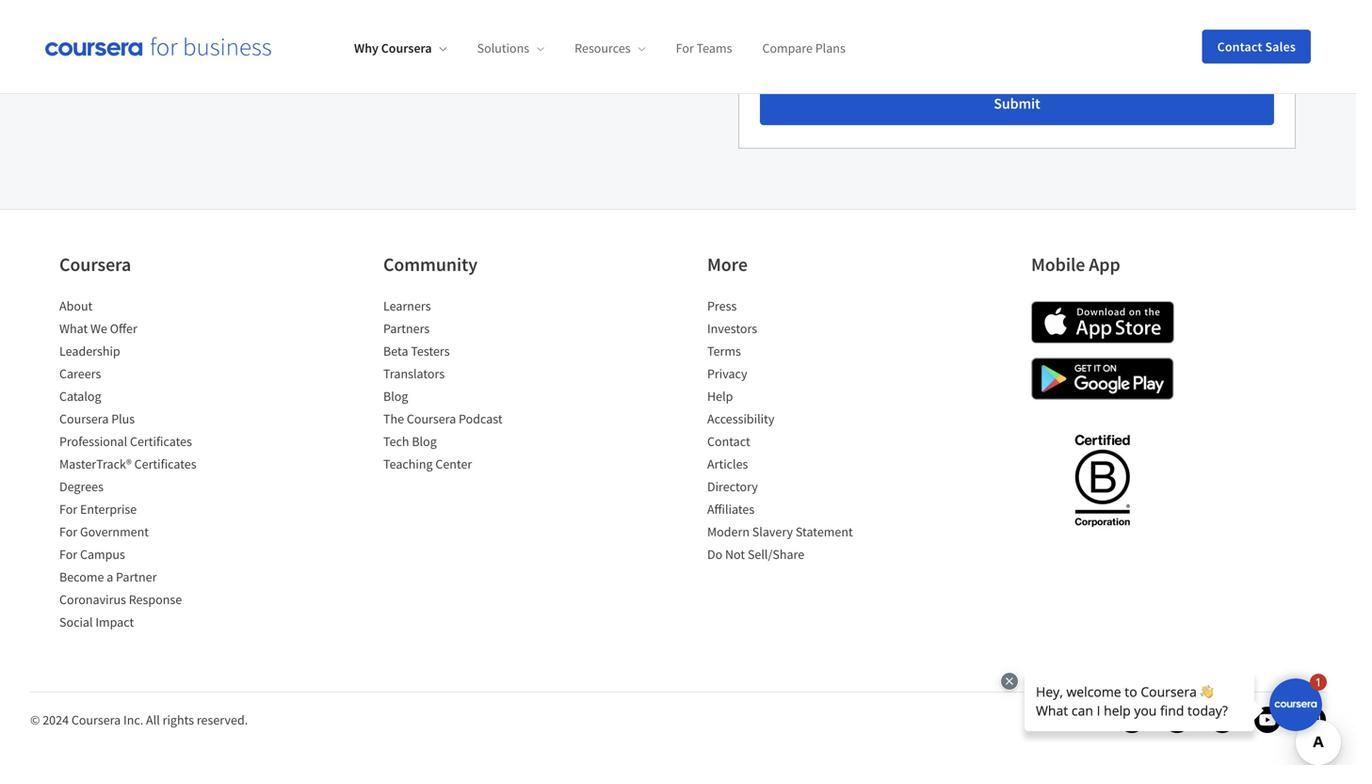 Task type: vqa. For each thing, say whether or not it's contained in the screenshot.
'ACCESSIBILITY'
yes



Task type: describe. For each thing, give the bounding box(es) containing it.
professional certificates link
[[59, 433, 192, 450]]

learners partners beta testers translators blog the coursera podcast tech blog teaching center
[[383, 298, 503, 473]]

modern
[[707, 524, 750, 541]]

coursera right why
[[381, 40, 432, 57]]

for teams link
[[676, 40, 732, 57]]

modern slavery statement link
[[707, 524, 853, 541]]

slavery
[[752, 524, 793, 541]]

your
[[865, 39, 890, 56]]

press
[[707, 298, 737, 315]]

learners link
[[383, 298, 431, 315]]

parties
[[1212, 19, 1250, 36]]

community
[[383, 253, 478, 276]]

offer
[[110, 320, 137, 337]]

all
[[146, 712, 160, 729]]

coursera inside about what we offer leadership careers catalog coursera plus professional certificates mastertrack® certificates degrees for enterprise for government for campus become a partner coronavirus response social impact
[[59, 411, 109, 428]]

for up for campus link in the bottom left of the page
[[59, 524, 77, 541]]

center
[[436, 456, 472, 473]]

press link
[[707, 298, 737, 315]]

teams
[[697, 40, 732, 57]]

tech
[[383, 433, 409, 450]]

contact inside button
[[1218, 38, 1263, 55]]

degrees link
[[59, 479, 104, 496]]

careers link
[[59, 366, 101, 382]]

we
[[90, 320, 107, 337]]

0 horizontal spatial blog
[[383, 388, 408, 405]]

about link
[[59, 298, 93, 315]]

articles link
[[707, 456, 748, 473]]

plus
[[111, 411, 135, 428]]

inc.
[[123, 712, 143, 729]]

list for more
[[707, 297, 868, 568]]

translators
[[383, 366, 445, 382]]

mastertrack®
[[59, 456, 132, 473]]

0 vertical spatial to
[[984, 19, 995, 36]]

about what we offer leadership careers catalog coursera plus professional certificates mastertrack® certificates degrees for enterprise for government for campus become a partner coronavirus response social impact
[[59, 298, 196, 631]]

social impact link
[[59, 614, 134, 631]]

professional
[[59, 433, 127, 450]]

government
[[80, 524, 149, 541]]

personalize
[[799, 39, 862, 56]]

testers
[[411, 343, 450, 360]]

1 use from the left
[[915, 19, 934, 36]]

terms
[[707, 343, 741, 360]]

about
[[59, 298, 93, 315]]

the coursera podcast link
[[383, 411, 503, 428]]

social
[[59, 614, 93, 631]]

investors
[[707, 320, 758, 337]]

coursera up about
[[59, 253, 131, 276]]

catalog
[[59, 388, 101, 405]]

coursera inside learners partners beta testers translators blog the coursera podcast tech blog teaching center
[[407, 411, 456, 428]]

sell/share
[[748, 546, 805, 563]]

coursera left inc.
[[71, 712, 121, 729]]

get it on google play image
[[1032, 358, 1175, 400]]

list for community
[[383, 297, 544, 478]]

mobile app
[[1032, 253, 1121, 276]]

resources link
[[575, 40, 646, 57]]

coursera plus link
[[59, 411, 135, 428]]

translators link
[[383, 366, 445, 382]]

partner
[[116, 569, 157, 586]]

podcast
[[459, 411, 503, 428]]

compare plans link
[[763, 40, 846, 57]]

enterprise
[[80, 501, 137, 518]]

accessibility
[[707, 411, 775, 428]]

for left teams
[[676, 40, 694, 57]]

privacy link
[[707, 366, 748, 382]]

contact inside the press investors terms privacy help accessibility contact articles directory affiliates modern slavery statement do not sell/share
[[707, 433, 751, 450]]

beta testers link
[[383, 343, 450, 360]]

third
[[1183, 19, 1209, 36]]

more
[[707, 253, 748, 276]]

app
[[1089, 253, 1121, 276]]

mastertrack® certificates link
[[59, 456, 196, 473]]

coronavirus
[[59, 592, 126, 609]]

coursera youtube image
[[1255, 707, 1281, 734]]

2024
[[43, 712, 69, 729]]

affiliates link
[[707, 501, 755, 518]]

blog link
[[383, 388, 408, 405]]

accessibility link
[[707, 411, 775, 428]]



Task type: locate. For each thing, give the bounding box(es) containing it.
0 vertical spatial blog
[[383, 388, 408, 405]]

for government link
[[59, 524, 149, 541]]

use left the data at the right of the page
[[1104, 19, 1124, 36]]

0 vertical spatial contact
[[1218, 38, 1263, 55]]

for down the degrees link
[[59, 501, 77, 518]]

investors link
[[707, 320, 758, 337]]

2 list from the left
[[383, 297, 544, 478]]

careers
[[59, 366, 101, 382]]

what we offer link
[[59, 320, 137, 337]]

directory
[[707, 479, 758, 496]]

1 vertical spatial certificates
[[134, 456, 196, 473]]

list containing about
[[59, 297, 219, 636]]

1 vertical spatial blog
[[412, 433, 437, 450]]

leadership link
[[59, 343, 120, 360]]

compare plans
[[763, 40, 846, 57]]

1 vertical spatial contact
[[707, 433, 751, 450]]

for teams
[[676, 40, 732, 57]]

leadership
[[59, 343, 120, 360]]

blog up the
[[383, 388, 408, 405]]

affiliates
[[707, 501, 755, 518]]

logo of certified b corporation image
[[1064, 424, 1141, 537]]

1 list from the left
[[59, 297, 219, 636]]

download on the app store image
[[1032, 301, 1175, 344]]

you
[[1042, 19, 1062, 36]]

solutions
[[477, 40, 530, 57]]

blog up teaching center link
[[412, 433, 437, 450]]

list
[[59, 297, 219, 636], [383, 297, 544, 478], [707, 297, 868, 568]]

list for coursera
[[59, 297, 219, 636]]

help link
[[707, 388, 733, 405]]

for enterprise link
[[59, 501, 137, 518]]

contact link
[[707, 433, 751, 450]]

press investors terms privacy help accessibility contact articles directory affiliates modern slavery statement do not sell/share
[[707, 298, 853, 563]]

©
[[30, 712, 40, 729]]

0 horizontal spatial to
[[785, 39, 796, 56]]

become a partner link
[[59, 569, 157, 586]]

become
[[59, 569, 104, 586]]

from
[[1154, 19, 1180, 36]]

use up experience.
[[915, 19, 934, 36]]

1 vertical spatial to
[[785, 39, 796, 56]]

coursera facebook image
[[1119, 707, 1146, 734]]

. we
[[863, 19, 886, 36]]

may
[[888, 19, 912, 36]]

experience.
[[893, 39, 956, 56]]

to left the personalize
[[785, 39, 796, 56]]

resources
[[575, 40, 631, 57]]

not
[[725, 546, 745, 563]]

3 list from the left
[[707, 297, 868, 568]]

contact sales button
[[1203, 30, 1311, 64]]

privacy
[[707, 366, 748, 382]]

compare
[[763, 40, 813, 57]]

do
[[707, 546, 723, 563]]

catalog link
[[59, 388, 101, 405]]

response
[[129, 592, 182, 609]]

learners
[[383, 298, 431, 315]]

data
[[1126, 19, 1151, 36]]

certificates down professional certificates link
[[134, 456, 196, 473]]

degrees
[[59, 479, 104, 496]]

0 horizontal spatial list
[[59, 297, 219, 636]]

for up become
[[59, 546, 77, 563]]

to right 'info'
[[984, 19, 995, 36]]

statement
[[796, 524, 853, 541]]

campus
[[80, 546, 125, 563]]

why coursera
[[354, 40, 432, 57]]

. we may use this info to contact you and/or use data from third parties to personalize your experience.
[[785, 19, 1250, 56]]

list containing learners
[[383, 297, 544, 478]]

directory link
[[707, 479, 758, 496]]

teaching center link
[[383, 456, 472, 473]]

solutions link
[[477, 40, 545, 57]]

a
[[107, 569, 113, 586]]

contact
[[998, 19, 1039, 36]]

2 horizontal spatial list
[[707, 297, 868, 568]]

0 vertical spatial certificates
[[130, 433, 192, 450]]

submit
[[994, 94, 1041, 113]]

info
[[960, 19, 981, 36]]

plans
[[816, 40, 846, 57]]

contact down 'parties'
[[1218, 38, 1263, 55]]

contact sales
[[1218, 38, 1296, 55]]

coronavirus response link
[[59, 592, 182, 609]]

list containing press
[[707, 297, 868, 568]]

blog
[[383, 388, 408, 405], [412, 433, 437, 450]]

coursera linkedin image
[[1164, 707, 1191, 734]]

help
[[707, 388, 733, 405]]

0 horizontal spatial contact
[[707, 433, 751, 450]]

coursera down catalog link
[[59, 411, 109, 428]]

impact
[[95, 614, 134, 631]]

certificates up mastertrack® certificates link
[[130, 433, 192, 450]]

1 horizontal spatial use
[[1104, 19, 1124, 36]]

coursera
[[381, 40, 432, 57], [59, 253, 131, 276], [59, 411, 109, 428], [407, 411, 456, 428], [71, 712, 121, 729]]

and/or
[[1065, 19, 1102, 36]]

1 horizontal spatial to
[[984, 19, 995, 36]]

0 horizontal spatial use
[[915, 19, 934, 36]]

1 horizontal spatial blog
[[412, 433, 437, 450]]

contact up the articles link
[[707, 433, 751, 450]]

partners
[[383, 320, 430, 337]]

do not sell/share link
[[707, 546, 805, 563]]

1 horizontal spatial list
[[383, 297, 544, 478]]

rights
[[163, 712, 194, 729]]

1 horizontal spatial contact
[[1218, 38, 1263, 55]]

coursera twitter image
[[1210, 707, 1236, 734]]

contact
[[1218, 38, 1263, 55], [707, 433, 751, 450]]

reserved.
[[197, 712, 248, 729]]

use
[[915, 19, 934, 36], [1104, 19, 1124, 36]]

articles
[[707, 456, 748, 473]]

what
[[59, 320, 88, 337]]

mobile
[[1032, 253, 1086, 276]]

2 use from the left
[[1104, 19, 1124, 36]]

tech blog link
[[383, 433, 437, 450]]

coursera instagram image
[[1300, 707, 1326, 734]]

partners link
[[383, 320, 430, 337]]

sales
[[1266, 38, 1296, 55]]

this
[[937, 19, 957, 36]]

coursera up tech blog link
[[407, 411, 456, 428]]

coursera for business image
[[45, 37, 271, 56]]



